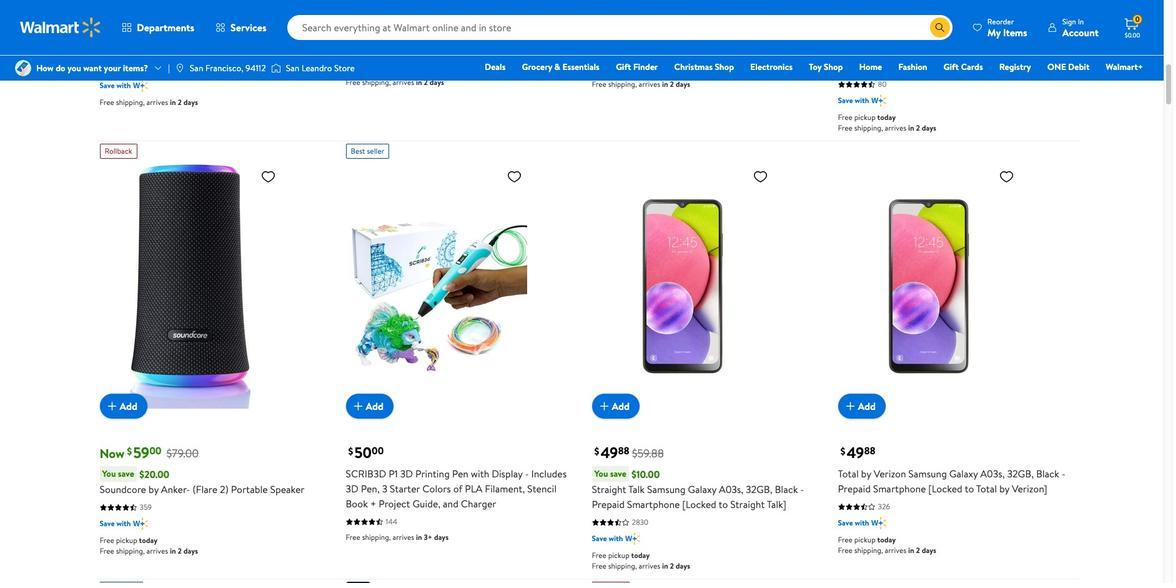 Task type: describe. For each thing, give the bounding box(es) containing it.
cards
[[961, 61, 984, 73]]

save for jy03
[[610, 14, 627, 27]]

save with for soundcore by anker- (flare 2) portable speaker
[[100, 518, 131, 529]]

94112
[[246, 62, 266, 74]]

sign in account
[[1063, 16, 1099, 39]]

free pickup today free shipping, arrives in 2 days for soundcore by anker- (flare 2) portable speaker
[[100, 535, 198, 556]]

smartphone inside "you save $10.00 straight talk samsung galaxy a03s, 32gb, black - prepaid smartphone [locked to straight talk]"
[[627, 498, 680, 511]]

sign
[[1063, 16, 1077, 27]]

arrives inside free pickup free shipping, arrives in 2 days
[[393, 77, 414, 88]]

deals
[[485, 61, 506, 73]]

san francisco, 94112
[[190, 62, 266, 74]]

san for san leandro store
[[286, 62, 300, 74]]

3 add to cart image from the left
[[597, 399, 612, 414]]

lighting
[[508, 14, 543, 28]]

$ inside now $ 59 00 $79.00
[[127, 445, 132, 458]]

today for soundcore by anker- (flare 2) portable speaker
[[139, 535, 158, 546]]

walmart image
[[20, 17, 101, 37]]

fps
[[894, 44, 911, 58]]

arrives down 144
[[393, 532, 414, 543]]

lens,
[[1015, 44, 1037, 58]]

speaker
[[270, 483, 305, 496]]

leandro
[[302, 62, 332, 74]]

you for msi
[[102, 14, 116, 27]]

christmas shop link
[[669, 60, 740, 74]]

walmart plus image down 326
[[872, 517, 887, 529]]

onn. portable fm boombox with led lighting
[[346, 14, 543, 28]]

sign in to add to favorites list, total by verizon samsung galaxy a03s, 32gb, black - prepaid smartphone [locked to total by verizon] image
[[1000, 169, 1015, 184]]

departments button
[[111, 12, 205, 42]]

&
[[555, 61, 561, 73]]

starter
[[390, 482, 420, 496]]

electronics link
[[745, 60, 799, 74]]

you for straight
[[595, 468, 608, 480]]

san for san francisco, 94112
[[190, 62, 203, 74]]

reorder
[[988, 16, 1015, 27]]

grocery
[[522, 61, 553, 73]]

do
[[56, 62, 65, 74]]

rollback
[[105, 146, 132, 156]]

free inside 'you save $70.00 jy03 drone with 1080p hd camera for adults and kids, fpv rc quadcopter with led lights and optical flow sensor, 2 batteries, black free shipping, arrives in 2 days'
[[592, 79, 607, 89]]

prepaid inside "you save $10.00 straight talk samsung galaxy a03s, 32gb, black - prepaid smartphone [locked to straight talk]"
[[592, 498, 625, 511]]

free pickup today free shipping, arrives in 2 days for straight talk samsung galaxy a03s, 32gb, black - prepaid smartphone [locked to straight talk]
[[592, 550, 691, 571]]

best seller
[[351, 146, 385, 156]]

32gb, inside "total by verizon samsung galaxy a03s, 32gb, black - prepaid smartphone [locked to total by verizon]"
[[1008, 467, 1034, 481]]

parking
[[885, 59, 917, 73]]

electronics
[[751, 61, 793, 73]]

2)
[[220, 483, 229, 496]]

16:9
[[290, 29, 307, 43]]

gift cards link
[[938, 60, 989, 74]]

pickup inside free pickup free shipping, arrives in 2 days
[[362, 66, 384, 77]]

50
[[355, 442, 372, 463]]

shop for christmas shop
[[715, 61, 734, 73]]

you save $10.00 straight talk samsung galaxy a03s, 32gb, black - prepaid smartphone [locked to straight talk]
[[592, 467, 805, 511]]

how do you want your items?
[[36, 62, 148, 74]]

screen,
[[947, 44, 979, 58]]

pen
[[452, 467, 469, 481]]

scrib3d
[[346, 467, 387, 481]]

prepaid inside "total by verizon samsung galaxy a03s, 32gb, black - prepaid smartphone [locked to total by verizon]"
[[838, 482, 871, 496]]

1 vertical spatial 3d
[[346, 482, 359, 496]]

seller
[[367, 146, 385, 156]]

vision,
[[906, 74, 935, 88]]

christmas shop
[[675, 61, 734, 73]]

free pickup free shipping, arrives in 2 days
[[346, 66, 444, 88]]

00 inside the "$ 50 00"
[[372, 444, 384, 458]]

to inside "total by verizon samsung galaxy a03s, 32gb, black - prepaid smartphone [locked to total by verizon]"
[[965, 482, 975, 496]]

 image for how
[[15, 60, 31, 76]]

and down adults
[[776, 44, 791, 58]]

charger
[[461, 497, 497, 511]]

batteries,
[[689, 59, 730, 73]]

services button
[[205, 12, 277, 42]]

shipping, down pro,
[[855, 123, 884, 133]]

hd up home link
[[863, 44, 878, 58]]

pickup for straight talk samsung galaxy a03s, 32gb, black - prepaid smartphone [locked to straight talk]
[[609, 550, 630, 561]]

0 horizontal spatial 80
[[386, 33, 395, 44]]

filament,
[[485, 482, 525, 496]]

- inside scrib3d p1 3d printing pen with display - includes 3d pen, 3 starter colors of pla filament, stencil book + project guide, and charger
[[525, 467, 529, 481]]

$ 50 00
[[348, 442, 384, 463]]

and right adults
[[795, 29, 810, 43]]

assembled.
[[973, 74, 1020, 88]]

best
[[351, 146, 365, 156]]

in
[[1079, 16, 1085, 27]]

0
[[1136, 14, 1140, 25]]

arrives down 359
[[147, 546, 168, 556]]

free shipping, arrives in 3+ days
[[346, 532, 449, 543]]

fashion link
[[893, 60, 933, 74]]

flow
[[626, 59, 645, 73]]

galaxy inside "you save $10.00 straight talk samsung galaxy a03s, 32gb, black - prepaid smartphone [locked to straight talk]"
[[688, 483, 717, 496]]

(new)
[[125, 44, 151, 58]]

you save $20.00 soundcore by anker- (flare 2) portable speaker
[[100, 467, 305, 496]]

add button for soundcore by anker- (flare 2) portable speaker image
[[100, 394, 148, 419]]

optical
[[592, 59, 624, 73]]

save for nextbase
[[857, 14, 873, 27]]

arrives down the "2830"
[[639, 561, 661, 571]]

shipping, down 326
[[855, 545, 884, 556]]

verizon
[[874, 467, 907, 481]]

now
[[100, 445, 125, 462]]

scrib3d p1 3d printing pen with display - includes 3d pen, 3 starter colors of pla filament, stencil book + project guide, and charger
[[346, 467, 567, 511]]

0 vertical spatial straight
[[592, 483, 627, 496]]

save for soundcore
[[118, 468, 134, 480]]

$ 49 88
[[841, 442, 876, 463]]

49 for $ 49 88
[[847, 442, 865, 463]]

guide,
[[413, 497, 441, 511]]

1 horizontal spatial by
[[862, 467, 872, 481]]

dash
[[961, 29, 982, 43]]

monitor
[[247, 29, 282, 43]]

my
[[988, 25, 1001, 39]]

in inside free pickup free shipping, arrives in 2 days
[[416, 77, 422, 88]]

click
[[1022, 59, 1044, 73]]

book
[[346, 497, 368, 511]]

add button for scrib3d p1 3d printing pen with display - includes 3d pen, 3 starter colors of pla filament, stencil book + project guide, and charger image
[[346, 394, 394, 419]]

add for add to cart icon
[[858, 399, 876, 413]]

anker-
[[161, 483, 190, 496]]

$ for $ 50 00
[[348, 445, 353, 458]]

add for add to cart image associated with $79.00
[[120, 399, 138, 413]]

add for 50's add to cart image
[[366, 399, 384, 413]]

save for msi
[[118, 14, 134, 27]]

account
[[1063, 25, 1099, 39]]

you save $10.00 msi pro mp241x 24" full hd lcd monitor - 16:9 - black (new)
[[100, 14, 314, 58]]

pickup for soundcore by anker- (flare 2) portable speaker
[[116, 535, 137, 546]]

1080p
[[667, 29, 694, 43]]

3
[[382, 482, 388, 496]]

straight talk samsung galaxy a03s, 32gb, black - prepaid smartphone [locked to straight talk] image
[[592, 164, 773, 409]]

registry
[[1000, 61, 1032, 73]]

go
[[838, 74, 851, 88]]

2 horizontal spatial by
[[1000, 482, 1010, 496]]

for
[[750, 29, 762, 43]]

rc
[[635, 44, 649, 58]]

project
[[379, 497, 410, 511]]

now $ 59 00 $79.00
[[100, 442, 199, 463]]

0.90
[[937, 74, 956, 88]]

black inside 'you save $70.00 jy03 drone with 1080p hd camera for adults and kids, fpv rc quadcopter with led lights and optical flow sensor, 2 batteries, black free shipping, arrives in 2 days'
[[733, 59, 756, 73]]

add button for the straight talk samsung galaxy a03s, 32gb, black - prepaid smartphone [locked to straight talk] image
[[592, 394, 640, 419]]

total by verizon samsung galaxy a03s, 32gb, black - prepaid smartphone [locked to total by verizon] image
[[838, 164, 1020, 409]]

0 vertical spatial total
[[838, 467, 859, 481]]

save for soundcore by anker- (flare 2) portable speaker
[[100, 518, 115, 529]]

save for nextbase dvr122 compact dash cam in black 122- 720p hd 30 fps hd ips screen, 5 layer lens, intelligent parking mode, loop recording, click and go pro, night vision, 0.90 lbs assembled.
[[838, 95, 853, 106]]

Walmart Site-Wide search field
[[287, 15, 953, 40]]

today for nextbase dvr122 compact dash cam in black 122- 720p hd 30 fps hd ips screen, 5 layer lens, intelligent parking mode, loop recording, click and go pro, night vision, 0.90 lbs assembled.
[[878, 112, 896, 123]]

save with for msi pro mp241x 24" full hd lcd monitor - 16:9 - black (new)
[[100, 80, 131, 91]]

in inside 'you save $70.00 jy03 drone with 1080p hd camera for adults and kids, fpv rc quadcopter with led lights and optical flow sensor, 2 batteries, black free shipping, arrives in 2 days'
[[662, 79, 669, 89]]

359
[[140, 502, 152, 513]]

black inside you save $20.99 nextbase dvr122 compact dash cam in black 122- 720p hd 30 fps hd ips screen, 5 layer lens, intelligent parking mode, loop recording, click and go pro, night vision, 0.90 lbs assembled.
[[1017, 29, 1040, 43]]

$10.00 for mp241x
[[139, 14, 168, 28]]

want
[[83, 62, 102, 74]]

finder
[[634, 61, 658, 73]]

galaxy inside "total by verizon samsung galaxy a03s, 32gb, black - prepaid smartphone [locked to total by verizon]"
[[950, 467, 979, 481]]

items
[[1004, 25, 1028, 39]]

registry link
[[994, 60, 1037, 74]]

Search search field
[[287, 15, 953, 40]]

88 for $ 49 88
[[865, 444, 876, 458]]

store
[[334, 62, 355, 74]]

shipping, down 144
[[362, 532, 391, 543]]

sign in to add to favorites list, scrib3d p1 3d printing pen with display - includes 3d pen, 3 starter colors of pla filament, stencil book + project guide, and charger image
[[507, 169, 522, 184]]

 image for san
[[175, 63, 185, 73]]

gift for gift finder
[[616, 61, 631, 73]]

and inside you save $20.99 nextbase dvr122 compact dash cam in black 122- 720p hd 30 fps hd ips screen, 5 layer lens, intelligent parking mode, loop recording, click and go pro, night vision, 0.90 lbs assembled.
[[1046, 59, 1062, 73]]

add button for total by verizon samsung galaxy a03s, 32gb, black - prepaid smartphone [locked to total by verizon] image
[[838, 394, 886, 419]]

arrives down |
[[147, 97, 168, 108]]

add to cart image for $79.00
[[105, 399, 120, 414]]



Task type: locate. For each thing, give the bounding box(es) containing it.
smartphone up the "2830"
[[627, 498, 680, 511]]

save inside 'you save $70.00 jy03 drone with 1080p hd camera for adults and kids, fpv rc quadcopter with led lights and optical flow sensor, 2 batteries, black free shipping, arrives in 2 days'
[[610, 14, 627, 27]]

samsung inside "you save $10.00 straight talk samsung galaxy a03s, 32gb, black - prepaid smartphone [locked to straight talk]"
[[647, 483, 686, 496]]

2 san from the left
[[286, 62, 300, 74]]

[locked inside "you save $10.00 straight talk samsung galaxy a03s, 32gb, black - prepaid smartphone [locked to straight talk]"
[[683, 498, 717, 511]]

by
[[862, 467, 872, 481], [1000, 482, 1010, 496], [149, 483, 159, 496]]

stencil
[[528, 482, 557, 496]]

$79.00
[[167, 446, 199, 461]]

you down $ 49 88 $59.88
[[595, 468, 608, 480]]

00 up scrib3d
[[372, 444, 384, 458]]

1 shop from the left
[[715, 61, 734, 73]]

0 horizontal spatial prepaid
[[592, 498, 625, 511]]

today down the "2830"
[[632, 550, 650, 561]]

$20.99
[[878, 14, 907, 28]]

add button up the "$ 50 00"
[[346, 394, 394, 419]]

88 for $ 49 88 $59.88
[[618, 444, 630, 458]]

0 horizontal spatial $10.00
[[139, 14, 168, 28]]

2 add button from the left
[[346, 394, 394, 419]]

1 horizontal spatial straight
[[731, 498, 765, 511]]

$10.00 inside "you save $10.00 straight talk samsung galaxy a03s, 32gb, black - prepaid smartphone [locked to straight talk]"
[[632, 467, 660, 481]]

1 $ from the left
[[127, 445, 132, 458]]

(flare
[[193, 483, 218, 496]]

san right |
[[190, 62, 203, 74]]

onn.
[[346, 14, 364, 28]]

1 49 from the left
[[601, 442, 618, 463]]

shop
[[715, 61, 734, 73], [824, 61, 843, 73]]

3 $ from the left
[[595, 445, 600, 458]]

2 add from the left
[[366, 399, 384, 413]]

debit
[[1069, 61, 1090, 73]]

dvr122
[[882, 29, 916, 43]]

1 horizontal spatial 3d
[[400, 467, 413, 481]]

1 horizontal spatial a03s,
[[981, 467, 1005, 481]]

shipping, down 359
[[116, 546, 145, 556]]

one
[[1048, 61, 1067, 73]]

shipping, down items?
[[116, 97, 145, 108]]

144
[[386, 516, 398, 527]]

$ down add to cart icon
[[841, 445, 846, 458]]

- inside "total by verizon samsung galaxy a03s, 32gb, black - prepaid smartphone [locked to total by verizon]"
[[1062, 467, 1066, 481]]

0 vertical spatial led
[[487, 14, 505, 28]]

one debit
[[1048, 61, 1090, 73]]

80 up walmart plus icon
[[386, 33, 395, 44]]

1 horizontal spatial led
[[727, 44, 745, 58]]

black up lens,
[[1017, 29, 1040, 43]]

00 up $20.00 at the left bottom
[[149, 444, 162, 458]]

0 vertical spatial [locked
[[929, 482, 963, 496]]

save down $ 49 88 $59.88
[[610, 468, 627, 480]]

quadcopter
[[651, 44, 704, 58]]

$10.00
[[139, 14, 168, 28], [632, 467, 660, 481]]

- inside "you save $10.00 straight talk samsung galaxy a03s, 32gb, black - prepaid smartphone [locked to straight talk]"
[[801, 483, 805, 496]]

includes
[[532, 467, 567, 481]]

a03s, inside "total by verizon samsung galaxy a03s, 32gb, black - prepaid smartphone [locked to total by verizon]"
[[981, 467, 1005, 481]]

122-
[[1042, 29, 1060, 43]]

galaxy
[[950, 467, 979, 481], [688, 483, 717, 496]]

1 horizontal spatial galaxy
[[950, 467, 979, 481]]

add to cart image up 50
[[351, 399, 366, 414]]

samsung inside "total by verizon samsung galaxy a03s, 32gb, black - prepaid smartphone [locked to total by verizon]"
[[909, 467, 947, 481]]

deals link
[[479, 60, 512, 74]]

black
[[1017, 29, 1040, 43], [100, 44, 123, 58], [733, 59, 756, 73], [1037, 467, 1060, 481], [775, 483, 798, 496]]

you inside you save $10.00 msi pro mp241x 24" full hd lcd monitor - 16:9 - black (new)
[[102, 14, 116, 27]]

0 vertical spatial portable
[[367, 14, 404, 28]]

0 vertical spatial 80
[[386, 33, 395, 44]]

in inside you save $20.99 nextbase dvr122 compact dash cam in black 122- 720p hd 30 fps hd ips screen, 5 layer lens, intelligent parking mode, loop recording, click and go pro, night vision, 0.90 lbs assembled.
[[1007, 29, 1015, 43]]

0 horizontal spatial smartphone
[[627, 498, 680, 511]]

1 horizontal spatial gift
[[944, 61, 959, 73]]

today for straight talk samsung galaxy a03s, 32gb, black - prepaid smartphone [locked to straight talk]
[[632, 550, 650, 561]]

save inside you save $20.99 nextbase dvr122 compact dash cam in black 122- 720p hd 30 fps hd ips screen, 5 layer lens, intelligent parking mode, loop recording, click and go pro, night vision, 0.90 lbs assembled.
[[857, 14, 873, 27]]

1 vertical spatial to
[[719, 498, 728, 511]]

gift down fpv
[[616, 61, 631, 73]]

mp241x
[[136, 29, 171, 43]]

2 88 from the left
[[865, 444, 876, 458]]

nextbase
[[838, 29, 879, 43]]

1 vertical spatial 80
[[878, 79, 887, 89]]

add up $ 49 88 $59.88
[[612, 399, 630, 413]]

walmart plus image
[[380, 49, 394, 61]]

smartphone inside "total by verizon samsung galaxy a03s, 32gb, black - prepaid smartphone [locked to total by verizon]"
[[874, 482, 927, 496]]

$10.00 up talk
[[632, 467, 660, 481]]

3 add button from the left
[[592, 394, 640, 419]]

black inside "you save $10.00 straight talk samsung galaxy a03s, 32gb, black - prepaid smartphone [locked to straight talk]"
[[775, 483, 798, 496]]

save with for straight talk samsung galaxy a03s, 32gb, black - prepaid smartphone [locked to straight talk]
[[592, 533, 623, 544]]

1 vertical spatial [locked
[[683, 498, 717, 511]]

0 horizontal spatial total
[[838, 467, 859, 481]]

1 vertical spatial straight
[[731, 498, 765, 511]]

christmas
[[675, 61, 713, 73]]

$ for $ 49 88 $59.88
[[595, 445, 600, 458]]

save inside the you save $20.00 soundcore by anker- (flare 2) portable speaker
[[118, 468, 134, 480]]

4 add from the left
[[858, 399, 876, 413]]

fashion
[[899, 61, 928, 73]]

shipping, down walmart plus icon
[[362, 77, 391, 88]]

0 horizontal spatial san
[[190, 62, 203, 74]]

2 inside free pickup free shipping, arrives in 2 days
[[424, 77, 428, 88]]

walmart plus image for hd
[[872, 94, 887, 107]]

walmart plus image down the "2830"
[[626, 533, 641, 545]]

you inside you save $20.99 nextbase dvr122 compact dash cam in black 122- 720p hd 30 fps hd ips screen, 5 layer lens, intelligent parking mode, loop recording, click and go pro, night vision, 0.90 lbs assembled.
[[841, 14, 855, 27]]

1 horizontal spatial to
[[965, 482, 975, 496]]

walmart plus image
[[133, 79, 148, 92], [872, 94, 887, 107], [872, 517, 887, 529], [133, 518, 148, 530], [626, 533, 641, 545]]

1 horizontal spatial total
[[977, 482, 998, 496]]

loop
[[949, 59, 971, 73]]

0 horizontal spatial to
[[719, 498, 728, 511]]

gift up "0.90"
[[944, 61, 959, 73]]

save for msi pro mp241x 24" full hd lcd monitor - 16:9 - black (new)
[[100, 80, 115, 91]]

0 vertical spatial prepaid
[[838, 482, 871, 496]]

0 horizontal spatial 32gb,
[[746, 483, 773, 496]]

[locked inside "total by verizon samsung galaxy a03s, 32gb, black - prepaid smartphone [locked to total by verizon]"
[[929, 482, 963, 496]]

pro,
[[854, 74, 877, 88]]

hd right 1080p
[[696, 29, 711, 43]]

walmart+ link
[[1101, 60, 1149, 74]]

samsung right talk
[[647, 483, 686, 496]]

1 horizontal spatial prepaid
[[838, 482, 871, 496]]

black up verizon]
[[1037, 467, 1060, 481]]

walmart+
[[1106, 61, 1144, 73]]

0 horizontal spatial  image
[[15, 60, 31, 76]]

and right click
[[1046, 59, 1062, 73]]

add to cart image for 50
[[351, 399, 366, 414]]

by left verizon]
[[1000, 482, 1010, 496]]

3 add from the left
[[612, 399, 630, 413]]

total down $ 49 88 at the bottom right
[[838, 467, 859, 481]]

services
[[231, 21, 267, 34]]

of
[[454, 482, 463, 496]]

shop right the christmas
[[715, 61, 734, 73]]

arrives down walmart plus icon
[[393, 77, 414, 88]]

you
[[68, 62, 81, 74]]

san left leandro
[[286, 62, 300, 74]]

save up soundcore
[[118, 468, 134, 480]]

0 horizontal spatial 00
[[149, 444, 162, 458]]

you for nextbase
[[841, 14, 855, 27]]

night
[[879, 74, 904, 88]]

and down of
[[443, 497, 459, 511]]

1 horizontal spatial shop
[[824, 61, 843, 73]]

32gb, inside "you save $10.00 straight talk samsung galaxy a03s, 32gb, black - prepaid smartphone [locked to straight talk]"
[[746, 483, 773, 496]]

to left talk]
[[719, 498, 728, 511]]

francisco,
[[205, 62, 244, 74]]

you up nextbase
[[841, 14, 855, 27]]

you
[[102, 14, 116, 27], [595, 14, 608, 27], [841, 14, 855, 27], [102, 468, 116, 480], [595, 468, 608, 480]]

adults
[[765, 29, 792, 43]]

0 horizontal spatial add to cart image
[[105, 399, 120, 414]]

1 horizontal spatial [locked
[[929, 482, 963, 496]]

jy03
[[592, 29, 614, 43]]

shipping, down the "2830"
[[609, 561, 637, 571]]

 image left how
[[15, 60, 31, 76]]

2 49 from the left
[[847, 442, 865, 463]]

4 $ from the left
[[841, 445, 846, 458]]

1 horizontal spatial 32gb,
[[1008, 467, 1034, 481]]

to inside "you save $10.00 straight talk samsung galaxy a03s, 32gb, black - prepaid smartphone [locked to straight talk]"
[[719, 498, 728, 511]]

prepaid down $ 49 88 at the bottom right
[[838, 482, 871, 496]]

$
[[127, 445, 132, 458], [348, 445, 353, 458], [595, 445, 600, 458], [841, 445, 846, 458]]

how
[[36, 62, 54, 74]]

$10.00 up mp241x
[[139, 14, 168, 28]]

soundcore
[[100, 483, 146, 496]]

0 horizontal spatial straight
[[592, 483, 627, 496]]

1 add to cart image from the left
[[105, 399, 120, 414]]

toy shop link
[[804, 60, 849, 74]]

sign in to add to favorites list, straight talk samsung galaxy a03s, 32gb, black - prepaid smartphone [locked to straight talk] image
[[753, 169, 768, 184]]

2 shop from the left
[[824, 61, 843, 73]]

walmart plus image for (new)
[[133, 79, 148, 92]]

add button up $ 49 88 at the bottom right
[[838, 394, 886, 419]]

sign in to add to favorites list, soundcore by anker- (flare 2) portable speaker image
[[261, 169, 276, 184]]

$59.88
[[632, 446, 664, 461]]

home link
[[854, 60, 888, 74]]

0 horizontal spatial shop
[[715, 61, 734, 73]]

0 horizontal spatial 88
[[618, 444, 630, 458]]

walmart plus image down the night
[[872, 94, 887, 107]]

0 horizontal spatial portable
[[231, 483, 268, 496]]

arrives down the night
[[885, 123, 907, 133]]

soundcore by anker- (flare 2) portable speaker image
[[100, 164, 281, 409]]

0 horizontal spatial by
[[149, 483, 159, 496]]

portable left fm
[[367, 14, 404, 28]]

gift for gift cards
[[944, 61, 959, 73]]

1 horizontal spatial  image
[[175, 63, 185, 73]]

1 vertical spatial a03s,
[[719, 483, 744, 496]]

add to cart image up now
[[105, 399, 120, 414]]

free pickup today free shipping, arrives in 2 days down 359
[[100, 535, 198, 556]]

you inside the you save $20.00 soundcore by anker- (flare 2) portable speaker
[[102, 468, 116, 480]]

led inside 'you save $70.00 jy03 drone with 1080p hd camera for adults and kids, fpv rc quadcopter with led lights and optical flow sensor, 2 batteries, black free shipping, arrives in 2 days'
[[727, 44, 745, 58]]

49 for $ 49 88 $59.88
[[601, 442, 618, 463]]

88 left the $59.88
[[618, 444, 630, 458]]

walmart plus image down 359
[[133, 518, 148, 530]]

0 horizontal spatial led
[[487, 14, 505, 28]]

0 vertical spatial 3d
[[400, 467, 413, 481]]

add for 1st add to cart image from right
[[612, 399, 630, 413]]

1 horizontal spatial $10.00
[[632, 467, 660, 481]]

2 horizontal spatial add to cart image
[[597, 399, 612, 414]]

49
[[601, 442, 618, 463], [847, 442, 865, 463]]

you inside "you save $10.00 straight talk samsung galaxy a03s, 32gb, black - prepaid smartphone [locked to straight talk]"
[[595, 468, 608, 480]]

shipping, down flow
[[609, 79, 637, 89]]

black down lights
[[733, 59, 756, 73]]

add up 59
[[120, 399, 138, 413]]

1 vertical spatial galaxy
[[688, 483, 717, 496]]

to left verizon]
[[965, 482, 975, 496]]

departments
[[137, 21, 194, 34]]

1 00 from the left
[[149, 444, 162, 458]]

arrives
[[393, 77, 414, 88], [639, 79, 661, 89], [147, 97, 168, 108], [885, 123, 907, 133], [393, 532, 414, 543], [885, 545, 907, 556], [147, 546, 168, 556], [639, 561, 661, 571]]

00 inside now $ 59 00 $79.00
[[149, 444, 162, 458]]

home
[[860, 61, 883, 73]]

hd left ips
[[913, 44, 928, 58]]

49 down add to cart icon
[[847, 442, 865, 463]]

a03s,
[[981, 467, 1005, 481], [719, 483, 744, 496]]

1 vertical spatial prepaid
[[592, 498, 625, 511]]

$ inside the "$ 50 00"
[[348, 445, 353, 458]]

0 horizontal spatial [locked
[[683, 498, 717, 511]]

1 gift from the left
[[616, 61, 631, 73]]

by down $ 49 88 at the bottom right
[[862, 467, 872, 481]]

days inside 'you save $70.00 jy03 drone with 1080p hd camera for adults and kids, fpv rc quadcopter with led lights and optical flow sensor, 2 batteries, black free shipping, arrives in 2 days'
[[676, 79, 691, 89]]

you down now
[[102, 468, 116, 480]]

 image right |
[[175, 63, 185, 73]]

save inside "you save $10.00 straight talk samsung galaxy a03s, 32gb, black - prepaid smartphone [locked to straight talk]"
[[610, 468, 627, 480]]

boombox
[[422, 14, 464, 28]]

0 vertical spatial $10.00
[[139, 14, 168, 28]]

shipping, inside free pickup free shipping, arrives in 2 days
[[362, 77, 391, 88]]

0 horizontal spatial a03s,
[[719, 483, 744, 496]]

0 horizontal spatial galaxy
[[688, 483, 717, 496]]

and inside scrib3d p1 3d printing pen with display - includes 3d pen, 3 starter colors of pla filament, stencil book + project guide, and charger
[[443, 497, 459, 511]]

1 vertical spatial led
[[727, 44, 745, 58]]

arrives down 326
[[885, 545, 907, 556]]

0 vertical spatial 32gb,
[[1008, 467, 1034, 481]]

today down the night
[[878, 112, 896, 123]]

shop inside "link"
[[824, 61, 843, 73]]

2 00 from the left
[[372, 444, 384, 458]]

1 horizontal spatial 88
[[865, 444, 876, 458]]

arrives inside 'you save $70.00 jy03 drone with 1080p hd camera for adults and kids, fpv rc quadcopter with led lights and optical flow sensor, 2 batteries, black free shipping, arrives in 2 days'
[[639, 79, 661, 89]]

24"
[[173, 29, 188, 43]]

1 vertical spatial $10.00
[[632, 467, 660, 481]]

essentials
[[563, 61, 600, 73]]

2 $ from the left
[[348, 445, 353, 458]]

$ for $ 49 88
[[841, 445, 846, 458]]

you for jy03
[[595, 14, 608, 27]]

printing
[[416, 467, 450, 481]]

$10.00 inside you save $10.00 msi pro mp241x 24" full hd lcd monitor - 16:9 - black (new)
[[139, 14, 168, 28]]

0 horizontal spatial 3d
[[346, 482, 359, 496]]

today down 326
[[878, 534, 896, 545]]

black inside "total by verizon samsung galaxy a03s, 32gb, black - prepaid smartphone [locked to total by verizon]"
[[1037, 467, 1060, 481]]

portable
[[367, 14, 404, 28], [231, 483, 268, 496]]

you save $20.99 nextbase dvr122 compact dash cam in black 122- 720p hd 30 fps hd ips screen, 5 layer lens, intelligent parking mode, loop recording, click and go pro, night vision, 0.90 lbs assembled.
[[838, 14, 1062, 88]]

shop right toy
[[824, 61, 843, 73]]

free pickup today free shipping, arrives in 2 days
[[838, 112, 937, 133], [838, 534, 937, 556], [100, 535, 198, 556], [592, 550, 691, 571]]

led left lighting
[[487, 14, 505, 28]]

2
[[681, 59, 686, 73], [424, 77, 428, 88], [670, 79, 674, 89], [178, 97, 182, 108], [917, 123, 921, 133], [917, 545, 921, 556], [178, 546, 182, 556], [670, 561, 674, 571]]

add to cart image up $ 49 88 $59.88
[[597, 399, 612, 414]]

add to cart image
[[105, 399, 120, 414], [351, 399, 366, 414], [597, 399, 612, 414]]

$10.00 for samsung
[[632, 467, 660, 481]]

49 left the $59.88
[[601, 442, 618, 463]]

1 horizontal spatial 00
[[372, 444, 384, 458]]

1 add from the left
[[120, 399, 138, 413]]

1 add button from the left
[[100, 394, 148, 419]]

add up $ 49 88 at the bottom right
[[858, 399, 876, 413]]

1 san from the left
[[190, 62, 203, 74]]

a03s, inside "you save $10.00 straight talk samsung galaxy a03s, 32gb, black - prepaid smartphone [locked to straight talk]"
[[719, 483, 744, 496]]

1 horizontal spatial add to cart image
[[351, 399, 366, 414]]

your
[[104, 62, 121, 74]]

0 horizontal spatial samsung
[[647, 483, 686, 496]]

with inside scrib3d p1 3d printing pen with display - includes 3d pen, 3 starter colors of pla filament, stencil book + project guide, and charger
[[471, 467, 490, 481]]

black up talk]
[[775, 483, 798, 496]]

0 vertical spatial galaxy
[[950, 467, 979, 481]]

0 vertical spatial smartphone
[[874, 482, 927, 496]]

80
[[386, 33, 395, 44], [878, 79, 887, 89]]

59
[[133, 442, 149, 463]]

save up nextbase
[[857, 14, 873, 27]]

portable right 2)
[[231, 483, 268, 496]]

with
[[466, 14, 485, 28], [646, 29, 664, 43], [706, 44, 724, 58], [363, 49, 377, 60], [117, 80, 131, 91], [855, 95, 870, 106], [471, 467, 490, 481], [855, 518, 870, 528], [117, 518, 131, 529], [609, 533, 623, 544]]

32gb,
[[1008, 467, 1034, 481], [746, 483, 773, 496]]

save for straight
[[610, 468, 627, 480]]

days inside free pickup free shipping, arrives in 2 days
[[430, 77, 444, 88]]

cam
[[984, 29, 1005, 43]]

you save $70.00 jy03 drone with 1080p hd camera for adults and kids, fpv rc quadcopter with led lights and optical flow sensor, 2 batteries, black free shipping, arrives in 2 days
[[592, 14, 810, 89]]

search icon image
[[936, 22, 946, 32]]

save inside you save $10.00 msi pro mp241x 24" full hd lcd monitor - 16:9 - black (new)
[[118, 14, 134, 27]]

samsung
[[909, 467, 947, 481], [647, 483, 686, 496]]

hd inside you save $10.00 msi pro mp241x 24" full hd lcd monitor - 16:9 - black (new)
[[208, 29, 223, 43]]

colors
[[423, 482, 451, 496]]

80 right pro,
[[878, 79, 887, 89]]

add button up now
[[100, 394, 148, 419]]

and
[[795, 29, 810, 43], [776, 44, 791, 58], [1046, 59, 1062, 73], [443, 497, 459, 511]]

3d up book on the bottom left
[[346, 482, 359, 496]]

$ inside $ 49 88
[[841, 445, 846, 458]]

88 up verizon
[[865, 444, 876, 458]]

1 vertical spatial total
[[977, 482, 998, 496]]

shop for toy shop
[[824, 61, 843, 73]]

by inside the you save $20.00 soundcore by anker- (flare 2) portable speaker
[[149, 483, 159, 496]]

pickup for nextbase dvr122 compact dash cam in black 122- 720p hd 30 fps hd ips screen, 5 layer lens, intelligent parking mode, loop recording, click and go pro, night vision, 0.90 lbs assembled.
[[855, 112, 876, 123]]

compact
[[918, 29, 958, 43]]

0 vertical spatial a03s,
[[981, 467, 1005, 481]]

$ left 50
[[348, 445, 353, 458]]

straight left talk]
[[731, 498, 765, 511]]

$ left 59
[[127, 445, 132, 458]]

0 horizontal spatial 49
[[601, 442, 618, 463]]

2 gift from the left
[[944, 61, 959, 73]]

88 inside $ 49 88
[[865, 444, 876, 458]]

shipping, inside 'you save $70.00 jy03 drone with 1080p hd camera for adults and kids, fpv rc quadcopter with led lights and optical flow sensor, 2 batteries, black free shipping, arrives in 2 days'
[[609, 79, 637, 89]]

save up 'pro'
[[118, 14, 134, 27]]

add to cart image
[[843, 399, 858, 414]]

prepaid down $ 49 88 $59.88
[[592, 498, 625, 511]]

3d right p1
[[400, 467, 413, 481]]

0 vertical spatial samsung
[[909, 467, 947, 481]]

1 vertical spatial portable
[[231, 483, 268, 496]]

today down 359
[[139, 535, 158, 546]]

save for straight talk samsung galaxy a03s, 32gb, black - prepaid smartphone [locked to straight talk]
[[592, 533, 607, 544]]

lcd
[[225, 29, 244, 43]]

1 vertical spatial 32gb,
[[746, 483, 773, 496]]

you inside 'you save $70.00 jy03 drone with 1080p hd camera for adults and kids, fpv rc quadcopter with led lights and optical flow sensor, 2 batteries, black free shipping, arrives in 2 days'
[[595, 14, 608, 27]]

free pickup today free shipping, arrives in 2 days down 326
[[838, 534, 937, 556]]

1 horizontal spatial 49
[[847, 442, 865, 463]]

1 88 from the left
[[618, 444, 630, 458]]

fm
[[406, 14, 420, 28]]

 image
[[271, 62, 281, 74]]

you up jy03
[[595, 14, 608, 27]]

total left verizon]
[[977, 482, 998, 496]]

prepaid
[[838, 482, 871, 496], [592, 498, 625, 511]]

arrives down finder
[[639, 79, 661, 89]]

0 vertical spatial to
[[965, 482, 975, 496]]

led
[[487, 14, 505, 28], [727, 44, 745, 58]]

1 horizontal spatial portable
[[367, 14, 404, 28]]

black inside you save $10.00 msi pro mp241x 24" full hd lcd monitor - 16:9 - black (new)
[[100, 44, 123, 58]]

1 vertical spatial smartphone
[[627, 498, 680, 511]]

you up msi
[[102, 14, 116, 27]]

hd inside 'you save $70.00 jy03 drone with 1080p hd camera for adults and kids, fpv rc quadcopter with led lights and optical flow sensor, 2 batteries, black free shipping, arrives in 2 days'
[[696, 29, 711, 43]]

camera
[[713, 29, 747, 43]]

mode,
[[920, 59, 947, 73]]

save with
[[346, 49, 377, 60], [100, 80, 131, 91], [838, 95, 870, 106], [838, 518, 870, 528], [100, 518, 131, 529], [592, 533, 623, 544]]

total by verizon samsung galaxy a03s, 32gb, black - prepaid smartphone [locked to total by verizon]
[[838, 467, 1066, 496]]

portable inside the you save $20.00 soundcore by anker- (flare 2) portable speaker
[[231, 483, 268, 496]]

1 horizontal spatial smartphone
[[874, 482, 927, 496]]

4 add button from the left
[[838, 394, 886, 419]]

32gb, up talk]
[[746, 483, 773, 496]]

save with for nextbase dvr122 compact dash cam in black 122- 720p hd 30 fps hd ips screen, 5 layer lens, intelligent parking mode, loop recording, click and go pro, night vision, 0.90 lbs assembled.
[[838, 95, 870, 106]]

1 horizontal spatial samsung
[[909, 467, 947, 481]]

walmart plus image for straight
[[626, 533, 641, 545]]

samsung right verizon
[[909, 467, 947, 481]]

recording,
[[973, 59, 1020, 73]]

 image
[[15, 60, 31, 76], [175, 63, 185, 73]]

hd right full
[[208, 29, 223, 43]]

you for soundcore
[[102, 468, 116, 480]]

scrib3d p1 3d printing pen with display - includes 3d pen, 3 starter colors of pla filament, stencil book + project guide, and charger image
[[346, 164, 527, 409]]

days
[[430, 77, 444, 88], [676, 79, 691, 89], [184, 97, 198, 108], [922, 123, 937, 133], [434, 532, 449, 543], [922, 545, 937, 556], [184, 546, 198, 556], [676, 561, 691, 571]]

by down $20.00 at the left bottom
[[149, 483, 159, 496]]

shop inside 'link'
[[715, 61, 734, 73]]

free pickup today free shipping, arrives in 2 days down the night
[[838, 112, 937, 133]]

free pickup today free shipping, arrives in 2 days for nextbase dvr122 compact dash cam in black 122- 720p hd 30 fps hd ips screen, 5 layer lens, intelligent parking mode, loop recording, click and go pro, night vision, 0.90 lbs assembled.
[[838, 112, 937, 133]]

black down msi
[[100, 44, 123, 58]]

walmart plus image down '7'
[[133, 79, 148, 92]]

1 horizontal spatial san
[[286, 62, 300, 74]]

$ inside $ 49 88 $59.88
[[595, 445, 600, 458]]

led down camera
[[727, 44, 745, 58]]

0 horizontal spatial gift
[[616, 61, 631, 73]]

1 horizontal spatial 80
[[878, 79, 887, 89]]

sensor,
[[647, 59, 679, 73]]

88 inside $ 49 88 $59.88
[[618, 444, 630, 458]]

2 add to cart image from the left
[[351, 399, 366, 414]]

1 vertical spatial samsung
[[647, 483, 686, 496]]

$ left the $59.88
[[595, 445, 600, 458]]

add button up $ 49 88 $59.88
[[592, 394, 640, 419]]



Task type: vqa. For each thing, say whether or not it's contained in the screenshot.
Soundcore by Anker- (Flare 2) Portable Speaker Free pickup today Free shipping, arrives in 2 days
yes



